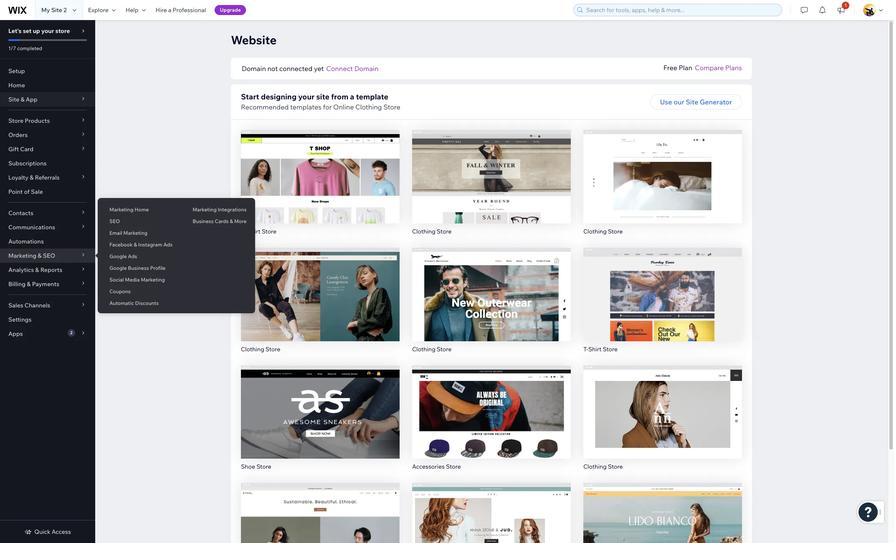 Task type: vqa. For each thing, say whether or not it's contained in the screenshot.
Wix to the left
no



Task type: locate. For each thing, give the bounding box(es) containing it.
your
[[41, 27, 54, 35], [298, 92, 315, 102]]

seo up analytics & reports popup button
[[43, 252, 55, 260]]

templates
[[290, 103, 322, 111]]

0 vertical spatial seo
[[109, 218, 120, 224]]

1 vertical spatial a
[[350, 92, 355, 102]]

0 horizontal spatial ads
[[128, 253, 137, 260]]

& right billing
[[27, 280, 31, 288]]

1 horizontal spatial business
[[193, 218, 214, 224]]

upgrade
[[220, 7, 241, 13]]

t- for t- shirt store
[[241, 228, 246, 235]]

my
[[41, 6, 50, 14]]

domain left not
[[242, 64, 266, 73]]

social
[[109, 277, 124, 283]]

sale
[[31, 188, 43, 196]]

t- for t-shirt store
[[584, 345, 589, 353]]

1 horizontal spatial domain
[[355, 64, 379, 73]]

site inside button
[[686, 98, 699, 106]]

more
[[234, 218, 247, 224]]

setup link
[[0, 64, 95, 78]]

a right from
[[350, 92, 355, 102]]

our
[[674, 98, 685, 106]]

business
[[193, 218, 214, 224], [128, 265, 149, 271]]

coupons link
[[98, 285, 181, 299]]

hire a professional
[[156, 6, 206, 14]]

connect
[[326, 64, 353, 73]]

home up seo link
[[135, 206, 149, 213]]

contacts
[[8, 209, 33, 217]]

ads inside google ads link
[[128, 253, 137, 260]]

0 horizontal spatial t-
[[241, 228, 246, 235]]

shirt for t- shirt store
[[247, 228, 261, 235]]

& right loyalty
[[30, 174, 34, 181]]

1 vertical spatial seo
[[43, 252, 55, 260]]

marketing up business cards & more link on the top of the page
[[193, 206, 217, 213]]

0 horizontal spatial your
[[41, 27, 54, 35]]

google for google business profile
[[109, 265, 127, 271]]

designing
[[261, 92, 297, 102]]

home down setup
[[8, 81, 25, 89]]

0 vertical spatial business
[[193, 218, 214, 224]]

1 horizontal spatial 2
[[70, 330, 73, 336]]

domain right the connect on the left of the page
[[355, 64, 379, 73]]

google inside google ads link
[[109, 253, 127, 260]]

Search for tools, apps, help & more... field
[[584, 4, 780, 16]]

let's
[[8, 27, 22, 35]]

& for instagram
[[134, 242, 137, 248]]

ads up google business profile
[[128, 253, 137, 260]]

1 vertical spatial your
[[298, 92, 315, 102]]

2 right my
[[64, 6, 67, 14]]

1 vertical spatial t-
[[584, 345, 589, 353]]

1 horizontal spatial t-
[[584, 345, 589, 353]]

0 horizontal spatial domain
[[242, 64, 266, 73]]

site & app
[[8, 96, 37, 103]]

email marketing link
[[98, 226, 181, 240]]

payments
[[32, 280, 59, 288]]

1 horizontal spatial seo
[[109, 218, 120, 224]]

site
[[316, 92, 330, 102]]

seo
[[109, 218, 120, 224], [43, 252, 55, 260]]

1 vertical spatial home
[[135, 206, 149, 213]]

0 vertical spatial a
[[168, 6, 172, 14]]

marketing inside marketing & seo dropdown button
[[8, 252, 36, 260]]

business down google ads link
[[128, 265, 149, 271]]

marketing for marketing home
[[109, 206, 134, 213]]

0 vertical spatial t-
[[241, 228, 246, 235]]

google business profile
[[109, 265, 166, 271]]

use our site generator
[[661, 98, 733, 106]]

gift card button
[[0, 142, 95, 156]]

your up "templates"
[[298, 92, 315, 102]]

let's set up your store
[[8, 27, 70, 35]]

marketing down profile
[[141, 277, 165, 283]]

& left app
[[21, 96, 24, 103]]

marketing up analytics
[[8, 252, 36, 260]]

marketing inside marketing integrations link
[[193, 206, 217, 213]]

2 inside the sidebar element
[[70, 330, 73, 336]]

& inside dropdown button
[[38, 252, 42, 260]]

0 horizontal spatial business
[[128, 265, 149, 271]]

1 vertical spatial business
[[128, 265, 149, 271]]

1 horizontal spatial your
[[298, 92, 315, 102]]

marketing home
[[109, 206, 149, 213]]

automations link
[[0, 234, 95, 249]]

google for google ads
[[109, 253, 127, 260]]

& inside popup button
[[27, 280, 31, 288]]

up
[[33, 27, 40, 35]]

store inside start designing your site from a template recommended templates for online clothing store
[[384, 103, 401, 111]]

0 horizontal spatial site
[[8, 96, 19, 103]]

marketing up seo link
[[109, 206, 134, 213]]

your right the up
[[41, 27, 54, 35]]

google ads
[[109, 253, 137, 260]]

marketing integrations link
[[181, 203, 255, 217]]

& left reports
[[35, 266, 39, 274]]

a right hire
[[168, 6, 172, 14]]

& left more
[[230, 218, 233, 224]]

google ads link
[[98, 250, 181, 264]]

& for referrals
[[30, 174, 34, 181]]

a inside hire a professional link
[[168, 6, 172, 14]]

site left app
[[8, 96, 19, 103]]

hire a professional link
[[151, 0, 211, 20]]

marketing inside social media marketing 'link'
[[141, 277, 165, 283]]

email marketing
[[109, 230, 148, 236]]

social media marketing
[[109, 277, 165, 283]]

& down email marketing link
[[134, 242, 137, 248]]

domain
[[242, 64, 266, 73], [355, 64, 379, 73]]

1/7
[[8, 45, 16, 51]]

yet
[[314, 64, 324, 73]]

google down facebook
[[109, 253, 127, 260]]

sidebar element
[[0, 20, 95, 543]]

plan
[[679, 64, 693, 72]]

1 vertical spatial shirt
[[589, 345, 602, 353]]

0 horizontal spatial a
[[168, 6, 172, 14]]

referrals
[[35, 174, 60, 181]]

1 vertical spatial google
[[109, 265, 127, 271]]

loyalty
[[8, 174, 28, 181]]

0 horizontal spatial shirt
[[247, 228, 261, 235]]

1 vertical spatial ads
[[128, 253, 137, 260]]

google up the social on the bottom of the page
[[109, 265, 127, 271]]

marketing inside marketing home link
[[109, 206, 134, 213]]

& inside popup button
[[35, 266, 39, 274]]

0 vertical spatial shirt
[[247, 228, 261, 235]]

2 google from the top
[[109, 265, 127, 271]]

analytics & reports button
[[0, 263, 95, 277]]

your inside the sidebar element
[[41, 27, 54, 35]]

professional
[[173, 6, 206, 14]]

1 vertical spatial 2
[[70, 330, 73, 336]]

& up analytics & reports
[[38, 252, 42, 260]]

2 down settings link
[[70, 330, 73, 336]]

ads inside facebook & instagram ads link
[[163, 242, 173, 248]]

automatic
[[109, 300, 134, 306]]

t-
[[241, 228, 246, 235], [584, 345, 589, 353]]

domain not connected yet connect domain
[[242, 64, 379, 73]]

1 horizontal spatial a
[[350, 92, 355, 102]]

help button
[[121, 0, 151, 20]]

ads
[[163, 242, 173, 248], [128, 253, 137, 260]]

store inside "dropdown button"
[[8, 117, 23, 125]]

0 vertical spatial ads
[[163, 242, 173, 248]]

0 vertical spatial 2
[[64, 6, 67, 14]]

site right our
[[686, 98, 699, 106]]

quick access
[[34, 528, 71, 536]]

ads right instagram
[[163, 242, 173, 248]]

point of sale
[[8, 188, 43, 196]]

1 google from the top
[[109, 253, 127, 260]]

media
[[125, 277, 140, 283]]

clothing store
[[413, 228, 452, 235], [584, 228, 623, 235], [241, 345, 281, 353], [413, 345, 452, 353], [584, 463, 623, 471]]

1 horizontal spatial shirt
[[589, 345, 602, 353]]

2
[[64, 6, 67, 14], [70, 330, 73, 336]]

store
[[384, 103, 401, 111], [8, 117, 23, 125], [262, 228, 277, 235], [437, 228, 452, 235], [608, 228, 623, 235], [266, 345, 281, 353], [437, 345, 452, 353], [603, 345, 618, 353], [257, 463, 271, 471], [446, 463, 461, 471], [608, 463, 623, 471]]

google inside google business profile "link"
[[109, 265, 127, 271]]

0 horizontal spatial seo
[[43, 252, 55, 260]]

1 horizontal spatial home
[[135, 206, 149, 213]]

1 horizontal spatial ads
[[163, 242, 173, 248]]

quick
[[34, 528, 50, 536]]

0 horizontal spatial home
[[8, 81, 25, 89]]

settings
[[8, 316, 32, 323]]

0 vertical spatial your
[[41, 27, 54, 35]]

view button
[[303, 180, 338, 195], [474, 180, 510, 195], [645, 180, 681, 195], [303, 298, 338, 313], [474, 298, 510, 313], [645, 298, 681, 313], [303, 416, 338, 431], [474, 416, 510, 431], [645, 416, 681, 431]]

home link
[[0, 78, 95, 92]]

analytics
[[8, 266, 34, 274]]

0 vertical spatial google
[[109, 253, 127, 260]]

subscriptions link
[[0, 156, 95, 171]]

business left the cards
[[193, 218, 214, 224]]

edit
[[314, 166, 327, 174], [486, 166, 498, 174], [657, 166, 670, 174], [314, 284, 327, 292], [486, 284, 498, 292], [657, 284, 670, 292], [314, 401, 327, 410], [486, 401, 498, 410], [657, 401, 670, 410], [314, 519, 327, 527], [486, 519, 498, 527], [657, 519, 670, 527]]

seo up email
[[109, 218, 120, 224]]

free
[[664, 64, 678, 72]]

marketing down seo link
[[124, 230, 148, 236]]

template
[[356, 92, 389, 102]]

card
[[20, 145, 34, 153]]

access
[[52, 528, 71, 536]]

marketing & seo
[[8, 252, 55, 260]]

0 vertical spatial home
[[8, 81, 25, 89]]

2 horizontal spatial site
[[686, 98, 699, 106]]

sales
[[8, 302, 23, 309]]

site right my
[[51, 6, 62, 14]]



Task type: describe. For each thing, give the bounding box(es) containing it.
business inside google business profile "link"
[[128, 265, 149, 271]]

set
[[23, 27, 31, 35]]

channels
[[25, 302, 50, 309]]

marketing for marketing & seo
[[8, 252, 36, 260]]

settings link
[[0, 313, 95, 327]]

shoe
[[241, 463, 255, 471]]

sales channels button
[[0, 298, 95, 313]]

automatic discounts
[[109, 300, 159, 306]]

billing & payments button
[[0, 277, 95, 291]]

& for reports
[[35, 266, 39, 274]]

gift
[[8, 145, 19, 153]]

orders button
[[0, 128, 95, 142]]

shirt for t-shirt store
[[589, 345, 602, 353]]

marketing integrations
[[193, 206, 247, 213]]

home inside the sidebar element
[[8, 81, 25, 89]]

facebook & instagram ads
[[109, 242, 173, 248]]

& for app
[[21, 96, 24, 103]]

website
[[231, 33, 277, 47]]

automatic discounts link
[[98, 296, 181, 311]]

0 horizontal spatial 2
[[64, 6, 67, 14]]

instagram
[[138, 242, 162, 248]]

facebook & instagram ads link
[[98, 238, 181, 252]]

discounts
[[135, 300, 159, 306]]

communications
[[8, 224, 55, 231]]

cards
[[215, 218, 229, 224]]

compare
[[695, 64, 724, 72]]

store products
[[8, 117, 50, 125]]

seo link
[[98, 214, 181, 229]]

email
[[109, 230, 122, 236]]

point
[[8, 188, 23, 196]]

business cards & more
[[193, 218, 247, 224]]

& for payments
[[27, 280, 31, 288]]

connected
[[280, 64, 313, 73]]

social media marketing link
[[98, 273, 181, 287]]

site inside dropdown button
[[8, 96, 19, 103]]

orders
[[8, 131, 28, 139]]

marketing home link
[[98, 203, 181, 217]]

& for seo
[[38, 252, 42, 260]]

1
[[845, 3, 847, 8]]

completed
[[17, 45, 42, 51]]

generator
[[700, 98, 733, 106]]

reports
[[40, 266, 62, 274]]

connect domain button
[[326, 64, 379, 74]]

for
[[323, 103, 332, 111]]

my site 2
[[41, 6, 67, 14]]

loyalty & referrals button
[[0, 171, 95, 185]]

from
[[331, 92, 349, 102]]

marketing for marketing integrations
[[193, 206, 217, 213]]

of
[[24, 188, 30, 196]]

gift card
[[8, 145, 34, 153]]

shoe store
[[241, 463, 271, 471]]

products
[[25, 117, 50, 125]]

seo inside dropdown button
[[43, 252, 55, 260]]

1 horizontal spatial site
[[51, 6, 62, 14]]

facebook
[[109, 242, 133, 248]]

billing & payments
[[8, 280, 59, 288]]

store products button
[[0, 114, 95, 128]]

marketing & seo button
[[0, 249, 95, 263]]

subscriptions
[[8, 160, 47, 167]]

business cards & more link
[[181, 214, 255, 229]]

start designing your site from a template recommended templates for online clothing store
[[241, 92, 401, 111]]

start
[[241, 92, 259, 102]]

a inside start designing your site from a template recommended templates for online clothing store
[[350, 92, 355, 102]]

coupons
[[109, 288, 131, 295]]

quick access button
[[24, 528, 71, 536]]

t- shirt store
[[241, 228, 277, 235]]

loyalty & referrals
[[8, 174, 60, 181]]

analytics & reports
[[8, 266, 62, 274]]

online
[[334, 103, 354, 111]]

your inside start designing your site from a template recommended templates for online clothing store
[[298, 92, 315, 102]]

2 domain from the left
[[355, 64, 379, 73]]

1/7 completed
[[8, 45, 42, 51]]

google business profile link
[[98, 261, 181, 275]]

1 button
[[833, 0, 851, 20]]

plans
[[726, 64, 743, 72]]

marketing inside email marketing link
[[124, 230, 148, 236]]

clothing inside start designing your site from a template recommended templates for online clothing store
[[356, 103, 382, 111]]

automations
[[8, 238, 44, 245]]

compare plans button
[[695, 63, 743, 73]]

contacts button
[[0, 206, 95, 220]]

accessories
[[413, 463, 445, 471]]

use our site generator button
[[651, 94, 743, 109]]

use
[[661, 98, 673, 106]]

store
[[55, 27, 70, 35]]

business inside business cards & more link
[[193, 218, 214, 224]]

1 domain from the left
[[242, 64, 266, 73]]

site & app button
[[0, 92, 95, 107]]

apps
[[8, 330, 23, 338]]

not
[[268, 64, 278, 73]]

setup
[[8, 67, 25, 75]]

upgrade button
[[215, 5, 246, 15]]



